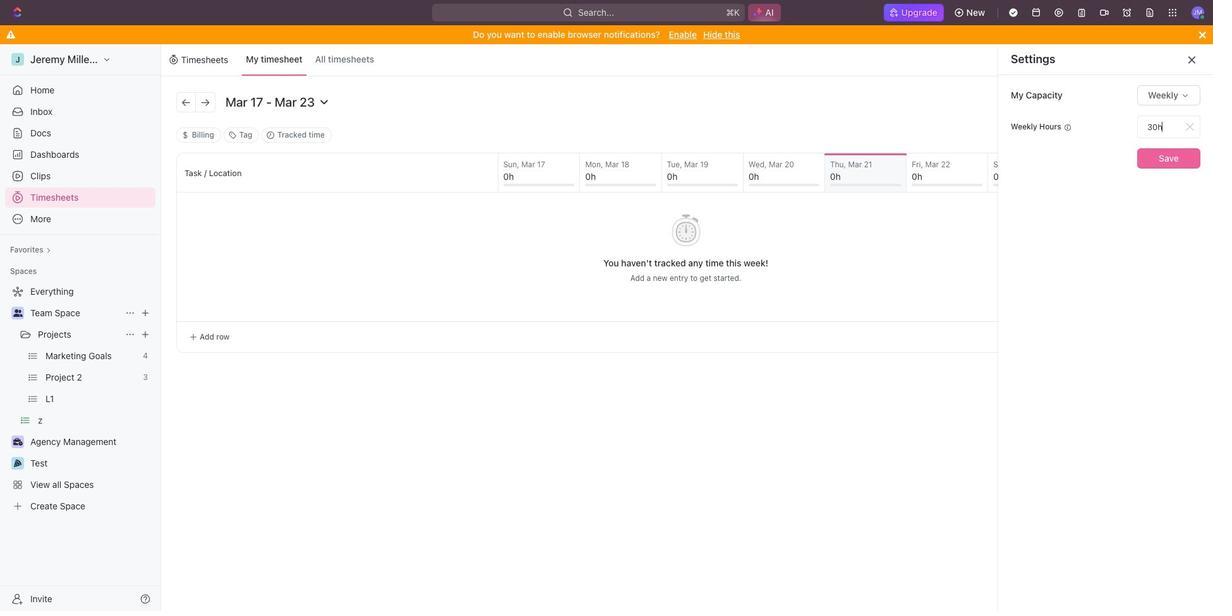 Task type: describe. For each thing, give the bounding box(es) containing it.
tree inside the sidebar navigation
[[5, 282, 155, 517]]

user group image
[[13, 310, 22, 317]]

sidebar navigation
[[0, 44, 164, 612]]

pizza slice image
[[14, 460, 21, 468]]



Task type: locate. For each thing, give the bounding box(es) containing it.
40h text field
[[1137, 116, 1201, 138]]

jeremy miller's workspace, , element
[[11, 53, 24, 66]]

tree
[[5, 282, 155, 517]]

business time image
[[13, 439, 22, 446]]



Task type: vqa. For each thing, say whether or not it's contained in the screenshot.
Space, , element
no



